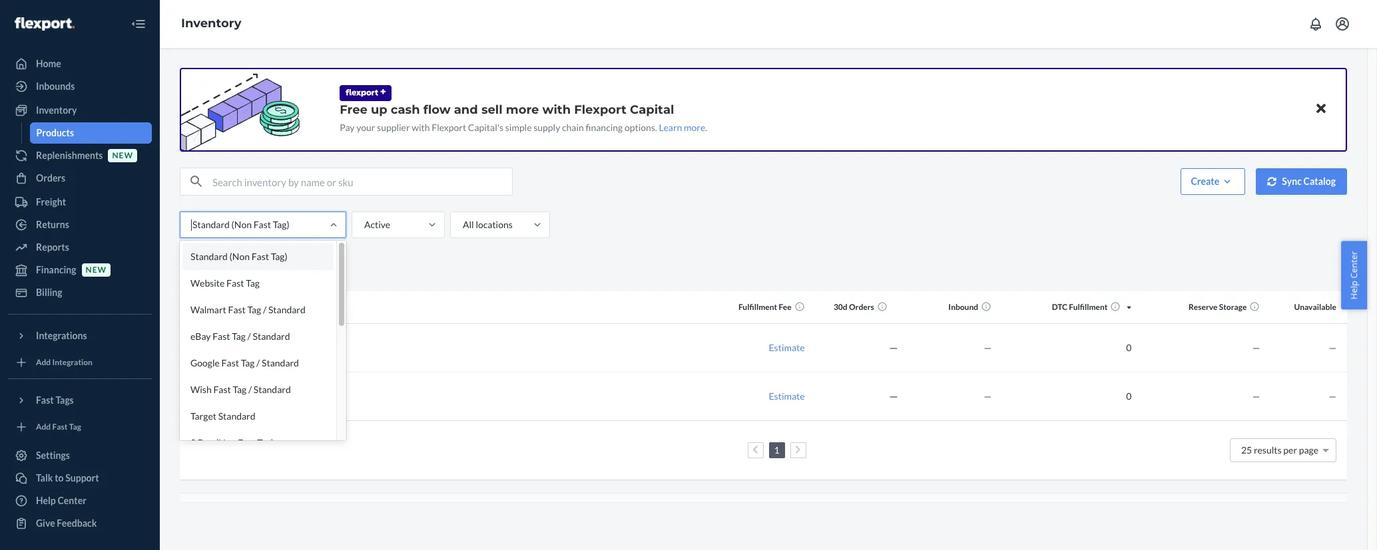 Task type: vqa. For each thing, say whether or not it's contained in the screenshot.
we'll at the left of the page
no



Task type: locate. For each thing, give the bounding box(es) containing it.
1 horizontal spatial products
[[188, 266, 225, 277]]

1 vertical spatial estimate
[[769, 391, 805, 402]]

1 vertical spatial tag)
[[271, 251, 288, 262]]

help center link
[[8, 491, 152, 512]]

/ up 456195588625
[[248, 384, 252, 396]]

/ right the name
[[263, 304, 267, 316]]

0 horizontal spatial orders
[[36, 173, 65, 184]]

help center
[[1349, 251, 1361, 300], [36, 496, 87, 507]]

fast tags
[[36, 395, 74, 406]]

replenishments
[[36, 150, 103, 161]]

1 vertical spatial help
[[36, 496, 56, 507]]

1 vertical spatial orders
[[849, 303, 875, 313]]

open account menu image
[[1335, 16, 1351, 32]]

0 horizontal spatial fulfillment
[[739, 303, 778, 313]]

0 horizontal spatial products
[[36, 127, 74, 139]]

tag for add
[[69, 423, 81, 433]]

0 vertical spatial orders
[[36, 173, 65, 184]]

square image
[[191, 303, 201, 314]]

products up the replenishments
[[36, 127, 74, 139]]

1 horizontal spatial with
[[543, 103, 571, 117]]

1 vertical spatial 0
[[1127, 391, 1132, 402]]

1 horizontal spatial flexport
[[574, 103, 627, 117]]

website fast tag
[[191, 278, 260, 289]]

estimate link for 456195588625
[[769, 391, 805, 402]]

0 vertical spatial inventory link
[[181, 16, 242, 31]]

tag)
[[273, 219, 290, 231], [271, 251, 288, 262], [257, 438, 274, 449]]

freight
[[36, 197, 66, 208]]

― for 155496664
[[889, 342, 899, 353]]

0 vertical spatial ―
[[889, 342, 899, 353]]

2 vertical spatial tag)
[[257, 438, 274, 449]]

1 horizontal spatial more
[[684, 122, 706, 133]]

active
[[364, 219, 391, 231]]

2 ― from the top
[[889, 391, 899, 402]]

0 vertical spatial standard (non fast tag)
[[193, 219, 290, 231]]

/ up 155496664 on the bottom of the page
[[248, 331, 251, 342]]

0 vertical spatial add
[[36, 358, 51, 368]]

25 results per page option
[[1242, 445, 1319, 456]]

add for add fast tag
[[36, 423, 51, 433]]

1 vertical spatial new
[[86, 265, 107, 275]]

settings link
[[8, 446, 152, 467]]

products up website
[[188, 266, 225, 277]]

0 vertical spatial estimate
[[769, 342, 805, 353]]

financing
[[36, 264, 76, 276]]

with
[[543, 103, 571, 117], [412, 122, 430, 133]]

fulfillment left fee
[[739, 303, 778, 313]]

1 estimate link from the top
[[769, 342, 805, 353]]

0 vertical spatial products
[[36, 127, 74, 139]]

1 horizontal spatial orders
[[849, 303, 875, 313]]

1 ― from the top
[[889, 342, 899, 353]]

supplier
[[377, 122, 410, 133]]

—
[[984, 342, 992, 353], [1253, 342, 1261, 353], [1329, 342, 1337, 353], [984, 391, 992, 402], [1253, 391, 1261, 402], [1329, 391, 1337, 402]]

orders link
[[8, 168, 152, 189]]

1 vertical spatial help center
[[36, 496, 87, 507]]

0 vertical spatial more
[[506, 103, 539, 117]]

wish fast tag / standard
[[191, 384, 291, 396]]

0 for 155496664
[[1127, 342, 1132, 353]]

chain
[[562, 122, 584, 133]]

give feedback button
[[8, 514, 152, 535]]

tag up ebay fast tag / standard
[[247, 304, 261, 316]]

more right "learn"
[[684, 122, 706, 133]]

2 estimate from the top
[[769, 391, 805, 402]]

new
[[112, 151, 133, 161], [86, 265, 107, 275]]

integrations
[[36, 330, 87, 342]]

tag inside the add fast tag link
[[69, 423, 81, 433]]

walmart fast tag / standard
[[191, 304, 306, 316]]

reserve storage
[[1189, 303, 1247, 313]]

new down "products" "link"
[[112, 151, 133, 161]]

target
[[191, 411, 216, 422]]

estimate link up 1 link
[[769, 391, 805, 402]]

sync
[[1283, 176, 1302, 187]]

0 horizontal spatial new
[[86, 265, 107, 275]]

0 vertical spatial help center
[[1349, 251, 1361, 300]]

flexport logo image
[[15, 17, 74, 30]]

fast
[[254, 219, 271, 231], [252, 251, 269, 262], [227, 278, 244, 289], [228, 304, 246, 316], [213, 331, 230, 342], [222, 358, 239, 369], [213, 384, 231, 396], [36, 395, 54, 406], [52, 423, 68, 433], [238, 438, 255, 449]]

1 horizontal spatial fulfillment
[[1069, 303, 1108, 313]]

Search inventory by name or sku text field
[[213, 169, 512, 195]]

create
[[1191, 176, 1220, 187]]

flexport up financing
[[574, 103, 627, 117]]

inventory
[[181, 16, 242, 31], [36, 105, 77, 116]]

add
[[36, 358, 51, 368], [36, 423, 51, 433]]

1 vertical spatial add
[[36, 423, 51, 433]]

sync catalog button
[[1257, 169, 1348, 195]]

2 0 from the top
[[1127, 391, 1132, 402]]

1 horizontal spatial new
[[112, 151, 133, 161]]

help center button
[[1342, 241, 1368, 310]]

1 vertical spatial with
[[412, 122, 430, 133]]

orders right 30d
[[849, 303, 875, 313]]

inbounds
[[36, 81, 75, 92]]

integrations button
[[8, 326, 152, 347]]

give
[[36, 518, 55, 530]]

30d orders
[[834, 303, 875, 313]]

1 link
[[772, 445, 782, 456]]

/ for ebay
[[248, 331, 251, 342]]

orders up freight
[[36, 173, 65, 184]]

new for financing
[[86, 265, 107, 275]]

1 vertical spatial inventory link
[[8, 100, 152, 121]]

settings
[[36, 450, 70, 462]]

estimate up 1 link
[[769, 391, 805, 402]]

orders
[[36, 173, 65, 184], [849, 303, 875, 313]]

1 vertical spatial center
[[58, 496, 87, 507]]

estimate link down fee
[[769, 342, 805, 353]]

day
[[198, 438, 214, 449]]

/ for walmart
[[263, 304, 267, 316]]

tag down google fast tag / standard
[[233, 384, 247, 396]]

―
[[889, 342, 899, 353], [889, 391, 899, 402]]

tag down bundles
[[246, 278, 260, 289]]

0 vertical spatial new
[[112, 151, 133, 161]]

fast inside the add fast tag link
[[52, 423, 68, 433]]

tag down paper
[[241, 358, 255, 369]]

google
[[191, 358, 220, 369]]

1 vertical spatial (non
[[230, 251, 250, 262]]

add left integration
[[36, 358, 51, 368]]

products inside "link"
[[36, 127, 74, 139]]

1 horizontal spatial help
[[1349, 281, 1361, 300]]

name
[[232, 303, 253, 313]]

your
[[357, 122, 375, 133]]

0 horizontal spatial help
[[36, 496, 56, 507]]

/ up "pencil"
[[257, 358, 260, 369]]

0 vertical spatial inventory
[[181, 16, 242, 31]]

1
[[774, 445, 780, 456]]

freight link
[[8, 192, 152, 213]]

1 estimate from the top
[[769, 342, 805, 353]]

sync alt image
[[1268, 177, 1277, 186]]

tag down fast tags dropdown button at the left bottom of the page
[[69, 423, 81, 433]]

estimate link
[[769, 342, 805, 353], [769, 391, 805, 402]]

estimate
[[769, 342, 805, 353], [769, 391, 805, 402]]

feedback
[[57, 518, 97, 530]]

1 horizontal spatial center
[[1349, 251, 1361, 279]]

1 vertical spatial inventory
[[36, 105, 77, 116]]

0 for 456195588625
[[1127, 391, 1132, 402]]

billing link
[[8, 282, 152, 304]]

ebay fast tag / standard
[[191, 331, 290, 342]]

fulfillment right dtc
[[1069, 303, 1108, 313]]

flexport
[[574, 103, 627, 117], [432, 122, 466, 133]]

paper
[[232, 335, 256, 347]]

ebay
[[191, 331, 211, 342]]

1 add from the top
[[36, 358, 51, 368]]

tag up 155496664 on the bottom of the page
[[232, 331, 246, 342]]

0 horizontal spatial flexport
[[432, 122, 466, 133]]

0 vertical spatial center
[[1349, 251, 1361, 279]]

/ for wish
[[248, 384, 252, 396]]

create button
[[1181, 169, 1246, 195]]

center inside help center button
[[1349, 251, 1361, 279]]

walmart
[[191, 304, 226, 316]]

0 horizontal spatial center
[[58, 496, 87, 507]]

more
[[506, 103, 539, 117], [684, 122, 706, 133]]

0 vertical spatial help
[[1349, 281, 1361, 300]]

tag
[[246, 278, 260, 289], [247, 304, 261, 316], [232, 331, 246, 342], [241, 358, 255, 369], [233, 384, 247, 396], [69, 423, 81, 433]]

more up simple
[[506, 103, 539, 117]]

0 horizontal spatial inventory link
[[8, 100, 152, 121]]

1 vertical spatial ―
[[889, 391, 899, 402]]

0 horizontal spatial help center
[[36, 496, 87, 507]]

add down fast tags
[[36, 423, 51, 433]]

estimate down fee
[[769, 342, 805, 353]]

1 vertical spatial estimate link
[[769, 391, 805, 402]]

1 horizontal spatial inventory
[[181, 16, 242, 31]]

fast inside fast tags dropdown button
[[36, 395, 54, 406]]

with down "cash"
[[412, 122, 430, 133]]

with up supply
[[543, 103, 571, 117]]

returns
[[36, 219, 69, 231]]

learn
[[659, 122, 682, 133]]

1 0 from the top
[[1127, 342, 1132, 353]]

new down reports link
[[86, 265, 107, 275]]

0 vertical spatial estimate link
[[769, 342, 805, 353]]

learn more link
[[659, 122, 706, 133]]

and
[[454, 103, 478, 117]]

flexport down the 'flow'
[[432, 122, 466, 133]]

0 vertical spatial 0
[[1127, 342, 1132, 353]]

/
[[263, 304, 267, 316], [248, 331, 251, 342], [257, 358, 260, 369], [248, 384, 252, 396]]

inventory link
[[181, 16, 242, 31], [8, 100, 152, 121]]

integration
[[52, 358, 93, 368]]

2 add from the top
[[36, 423, 51, 433]]

2 estimate link from the top
[[769, 391, 805, 402]]

1 horizontal spatial help center
[[1349, 251, 1361, 300]]



Task type: describe. For each thing, give the bounding box(es) containing it.
sell
[[482, 103, 503, 117]]

per
[[1284, 445, 1298, 456]]

free
[[340, 103, 368, 117]]

add integration link
[[8, 352, 152, 374]]

capital's
[[468, 122, 504, 133]]

square image
[[191, 392, 201, 403]]

help center inside button
[[1349, 251, 1361, 300]]

open notifications image
[[1308, 16, 1324, 32]]

talk to support button
[[8, 468, 152, 490]]

add fast tag link
[[8, 417, 152, 438]]

paper 155496664
[[232, 335, 281, 360]]

tag for ebay
[[232, 331, 246, 342]]

0 horizontal spatial inventory
[[36, 105, 77, 116]]

reserve
[[1189, 303, 1218, 313]]

unavailable
[[1295, 303, 1337, 313]]

reports
[[36, 242, 69, 253]]

financing
[[586, 122, 623, 133]]

home link
[[8, 53, 152, 75]]

inbounds link
[[8, 76, 152, 97]]

cash
[[391, 103, 420, 117]]

3 day (non fast tag)
[[191, 438, 274, 449]]

all
[[463, 219, 474, 231]]

add for add integration
[[36, 358, 51, 368]]

free up cash flow and sell more with flexport capital pay your supplier with flexport capital's simple supply chain financing options. learn more .
[[340, 103, 708, 133]]

home
[[36, 58, 61, 69]]

locations
[[476, 219, 513, 231]]

1 vertical spatial flexport
[[432, 122, 466, 133]]

support
[[65, 473, 99, 484]]

tag for walmart
[[247, 304, 261, 316]]

storage
[[1220, 303, 1247, 313]]

close navigation image
[[131, 16, 147, 32]]

flow
[[423, 103, 451, 117]]

add integration
[[36, 358, 93, 368]]

close image
[[1317, 101, 1326, 117]]

dtc
[[1052, 303, 1068, 313]]

0 vertical spatial (non
[[232, 219, 252, 231]]

target standard
[[191, 411, 256, 422]]

.
[[706, 122, 708, 133]]

estimate for 155496664
[[769, 342, 805, 353]]

0 vertical spatial with
[[543, 103, 571, 117]]

help inside button
[[1349, 281, 1361, 300]]

dtc fulfillment
[[1052, 303, 1108, 313]]

chevron left image
[[753, 446, 759, 455]]

up
[[371, 103, 388, 117]]

center inside help center link
[[58, 496, 87, 507]]

155496664
[[232, 349, 281, 360]]

capital
[[630, 103, 675, 117]]

tag for website
[[246, 278, 260, 289]]

chevron right image
[[796, 446, 801, 455]]

returns link
[[8, 215, 152, 236]]

/ for google
[[257, 358, 260, 369]]

google fast tag / standard
[[191, 358, 299, 369]]

add fast tag
[[36, 423, 81, 433]]

― for 456195588625
[[889, 391, 899, 402]]

products link
[[30, 123, 152, 144]]

catalog
[[1304, 176, 1336, 187]]

3
[[191, 438, 196, 449]]

supply
[[534, 122, 560, 133]]

25
[[1242, 445, 1253, 456]]

sync catalog
[[1283, 176, 1336, 187]]

30d
[[834, 303, 848, 313]]

website
[[191, 278, 225, 289]]

pencil
[[232, 384, 257, 395]]

tags
[[56, 395, 74, 406]]

results
[[1254, 445, 1282, 456]]

estimate for 456195588625
[[769, 391, 805, 402]]

fee
[[779, 303, 792, 313]]

talk to support
[[36, 473, 99, 484]]

give feedback
[[36, 518, 97, 530]]

2 vertical spatial (non
[[216, 438, 236, 449]]

simple
[[505, 122, 532, 133]]

1 vertical spatial products
[[188, 266, 225, 277]]

billing
[[36, 287, 62, 298]]

to
[[55, 473, 64, 484]]

tag for google
[[241, 358, 255, 369]]

0 horizontal spatial with
[[412, 122, 430, 133]]

estimate link for 155496664
[[769, 342, 805, 353]]

page
[[1300, 445, 1319, 456]]

0 vertical spatial flexport
[[574, 103, 627, 117]]

1 vertical spatial more
[[684, 122, 706, 133]]

new for replenishments
[[112, 151, 133, 161]]

all locations
[[463, 219, 513, 231]]

0 horizontal spatial more
[[506, 103, 539, 117]]

25 results per page
[[1242, 445, 1319, 456]]

2 fulfillment from the left
[[1069, 303, 1108, 313]]

pencil 456195588625
[[232, 384, 297, 409]]

1 horizontal spatial inventory link
[[181, 16, 242, 31]]

reports link
[[8, 237, 152, 258]]

456195588625
[[232, 397, 297, 409]]

0 vertical spatial tag)
[[273, 219, 290, 231]]

1 fulfillment from the left
[[739, 303, 778, 313]]

fast tags button
[[8, 390, 152, 412]]

inbound
[[949, 303, 979, 313]]

wish
[[191, 384, 212, 396]]

1 vertical spatial standard (non fast tag)
[[191, 251, 288, 262]]

tag for wish
[[233, 384, 247, 396]]

fulfillment fee
[[739, 303, 792, 313]]

options.
[[625, 122, 657, 133]]

pay
[[340, 122, 355, 133]]

bundles
[[241, 266, 274, 277]]



